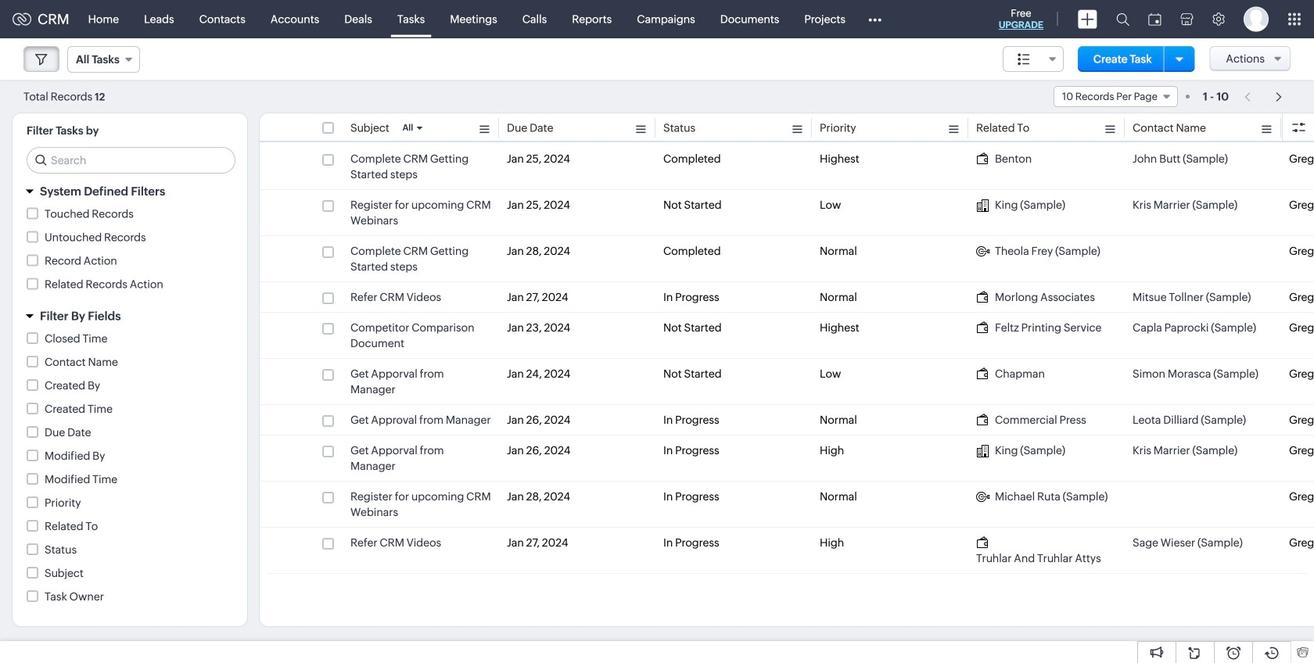 Task type: describe. For each thing, give the bounding box(es) containing it.
none field size
[[1003, 46, 1064, 72]]

search image
[[1117, 13, 1130, 26]]

create menu image
[[1078, 10, 1098, 29]]

size image
[[1018, 52, 1031, 67]]

logo image
[[13, 13, 31, 25]]



Task type: locate. For each thing, give the bounding box(es) containing it.
None field
[[67, 46, 140, 73], [1003, 46, 1064, 72], [1054, 86, 1178, 107], [67, 46, 140, 73], [1054, 86, 1178, 107]]

Search text field
[[27, 148, 235, 173]]

Other Modules field
[[858, 7, 892, 32]]

profile image
[[1244, 7, 1269, 32]]

profile element
[[1235, 0, 1279, 38]]

calendar image
[[1149, 13, 1162, 25]]

create menu element
[[1069, 0, 1107, 38]]

row group
[[260, 144, 1315, 574]]

search element
[[1107, 0, 1139, 38]]



